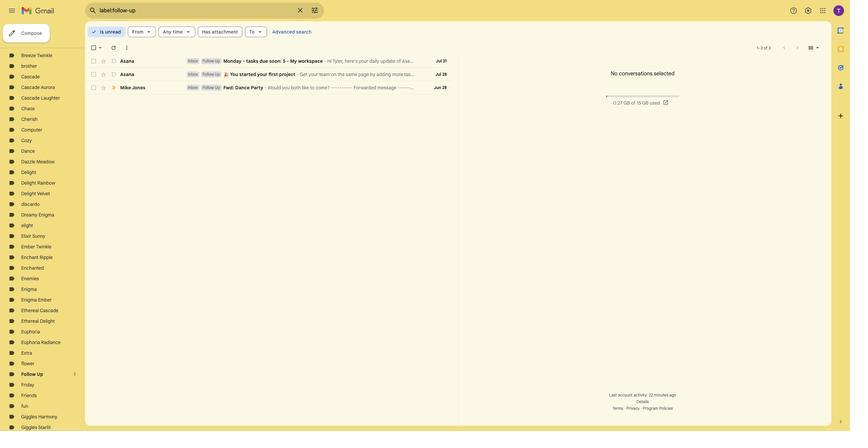 Task type: locate. For each thing, give the bounding box(es) containing it.
2 giggles from the top
[[21, 424, 37, 430]]

jul 31
[[436, 58, 447, 63]]

follow down flower link
[[21, 371, 36, 377]]

1 ethereal from the top
[[21, 308, 39, 314]]

cascade aurora link
[[21, 84, 55, 90]]

ago
[[669, 393, 676, 398]]

0 vertical spatial ethereal
[[21, 308, 39, 314]]

twinkle
[[37, 52, 52, 58], [36, 244, 51, 250]]

1 vertical spatial asana
[[120, 71, 134, 77]]

aurora
[[41, 84, 55, 90]]

row down due
[[85, 68, 452, 81]]

jul up the jun
[[435, 72, 441, 77]]

enigma right dreamy
[[39, 212, 54, 218]]

elixir sunny
[[21, 233, 45, 239]]

conversations
[[619, 70, 653, 77]]

28
[[442, 72, 447, 77], [442, 85, 447, 90]]

clear search image
[[294, 4, 307, 17]]

delight up the discardo
[[21, 191, 36, 197]]

2 28 from the top
[[442, 85, 447, 90]]

ember up enchant on the left bottom
[[21, 244, 35, 250]]

delight velvet
[[21, 191, 50, 197]]

28 down 31 in the right top of the page
[[442, 72, 447, 77]]

ember
[[21, 244, 35, 250], [38, 297, 52, 303]]

discardo
[[21, 201, 40, 207]]

1 asana from the top
[[120, 58, 134, 64]]

has attachment button
[[198, 27, 242, 37]]

1 vertical spatial euphoria
[[21, 339, 40, 345]]

jul left 31 in the right top of the page
[[436, 58, 442, 63]]

0 vertical spatial twinkle
[[37, 52, 52, 58]]

row up first
[[85, 54, 452, 68]]

28 for mike jones
[[442, 85, 447, 90]]

enchant
[[21, 254, 39, 260]]

0 horizontal spatial ember
[[21, 244, 35, 250]]

- left tasks
[[243, 58, 245, 64]]

1 vertical spatial 28
[[442, 85, 447, 90]]

twinkle up ripple
[[36, 244, 51, 250]]

follow left monday
[[203, 58, 214, 63]]

computer link
[[21, 127, 42, 133]]

22
[[649, 393, 653, 398]]

1 gb from the left
[[624, 100, 630, 106]]

cascade down cascade link
[[21, 84, 40, 90]]

terms link
[[613, 406, 624, 411]]

delight for delight rainbow
[[21, 180, 36, 186]]

ember twinkle link
[[21, 244, 51, 250]]

· right terms link
[[625, 406, 626, 411]]

started
[[239, 71, 256, 77]]

dazzle meadow
[[21, 159, 54, 165]]

delight rainbow link
[[21, 180, 55, 186]]

asana down more image
[[120, 58, 134, 64]]

15
[[637, 100, 641, 106]]

delight down delight link on the left top
[[21, 180, 36, 186]]

follow up left fwd:
[[203, 85, 220, 90]]

sunny
[[32, 233, 45, 239]]

row
[[85, 54, 452, 68], [85, 68, 452, 81], [85, 81, 452, 94]]

dance up dazzle
[[21, 148, 35, 154]]

gb right 0.27 at the right of page
[[624, 100, 630, 106]]

giggles down 'fun' link
[[21, 414, 37, 420]]

2 ethereal from the top
[[21, 318, 39, 324]]

2 vertical spatial inbox
[[188, 85, 198, 90]]

delight for delight link on the left top
[[21, 169, 36, 175]]

ember up ethereal cascade link
[[38, 297, 52, 303]]

0 horizontal spatial ·
[[625, 406, 626, 411]]

None search field
[[85, 3, 324, 19]]

of right –
[[764, 45, 768, 50]]

up
[[215, 58, 220, 63], [215, 72, 220, 77], [215, 85, 220, 90], [37, 371, 43, 377]]

breeze twinkle
[[21, 52, 52, 58]]

cascade up ethereal delight
[[40, 308, 58, 314]]

ethereal down enigma ember
[[21, 308, 39, 314]]

2 euphoria from the top
[[21, 339, 40, 345]]

- right workspace
[[324, 58, 326, 64]]

31
[[443, 58, 447, 63]]

1 vertical spatial twinkle
[[36, 244, 51, 250]]

0 horizontal spatial of
[[631, 100, 636, 106]]

navigation
[[0, 21, 85, 431]]

1 euphoria from the top
[[21, 329, 40, 335]]

chaos
[[21, 106, 35, 112]]

has attachment
[[202, 29, 238, 35]]

0 vertical spatial dance
[[235, 85, 250, 91]]

cascade down brother link
[[21, 74, 40, 80]]

enigma
[[39, 212, 54, 218], [21, 286, 37, 292], [21, 297, 37, 303]]

euphoria for euphoria link
[[21, 329, 40, 335]]

0 vertical spatial asana
[[120, 58, 134, 64]]

follow up for jul 28
[[203, 72, 220, 77]]

cozy link
[[21, 137, 32, 143]]

minutes
[[654, 393, 668, 398]]

twinkle for breeze twinkle
[[37, 52, 52, 58]]

1 vertical spatial inbox
[[188, 72, 198, 77]]

1 vertical spatial jul
[[435, 72, 441, 77]]

1 horizontal spatial dance
[[235, 85, 250, 91]]

is unread button
[[88, 27, 125, 37]]

follow up left 🎉 image
[[203, 72, 220, 77]]

cozy
[[21, 137, 32, 143]]

1 horizontal spatial of
[[764, 45, 768, 50]]

28 for asana
[[442, 72, 447, 77]]

enigma down enemies
[[21, 286, 37, 292]]

follow left 🎉 image
[[203, 72, 214, 77]]

0 vertical spatial euphoria
[[21, 329, 40, 335]]

from button
[[128, 27, 156, 37]]

due
[[260, 58, 268, 64]]

follow inside navigation
[[21, 371, 36, 377]]

0 vertical spatial jul
[[436, 58, 442, 63]]

1 inbox from the top
[[188, 58, 198, 63]]

dazzle
[[21, 159, 35, 165]]

cascade for cascade laughter
[[21, 95, 40, 101]]

euphoria down ethereal delight link
[[21, 329, 40, 335]]

jul
[[436, 58, 442, 63], [435, 72, 441, 77]]

follow left fwd:
[[203, 85, 214, 90]]

cascade
[[21, 74, 40, 80], [21, 84, 40, 90], [21, 95, 40, 101], [40, 308, 58, 314]]

inbox
[[188, 58, 198, 63], [188, 72, 198, 77], [188, 85, 198, 90]]

advanced
[[272, 29, 295, 35]]

1 vertical spatial ethereal
[[21, 318, 39, 324]]

enigma link
[[21, 286, 37, 292]]

last account activity: 22 minutes ago details terms · privacy · program policies
[[609, 393, 676, 411]]

no
[[611, 70, 618, 77]]

from
[[132, 29, 144, 35]]

1 horizontal spatial gb
[[642, 100, 649, 106]]

any
[[163, 29, 172, 35]]

friday link
[[21, 382, 34, 388]]

2 vertical spatial enigma
[[21, 297, 37, 303]]

enigma for enigma link
[[21, 286, 37, 292]]

· down details link
[[641, 406, 642, 411]]

row containing mike jones
[[85, 81, 452, 94]]

0 vertical spatial giggles
[[21, 414, 37, 420]]

None checkbox
[[90, 45, 97, 51], [90, 58, 97, 64], [90, 71, 97, 78], [90, 84, 97, 91], [90, 45, 97, 51], [90, 58, 97, 64], [90, 71, 97, 78], [90, 84, 97, 91]]

0 vertical spatial enigma
[[39, 212, 54, 218]]

1 · from the left
[[625, 406, 626, 411]]

asana
[[120, 58, 134, 64], [120, 71, 134, 77]]

0 vertical spatial inbox
[[188, 58, 198, 63]]

cascade up chaos link on the left of page
[[21, 95, 40, 101]]

1 giggles from the top
[[21, 414, 37, 420]]

selected
[[654, 70, 675, 77]]

2 row from the top
[[85, 68, 452, 81]]

3 row from the top
[[85, 81, 452, 94]]

twinkle right breeze
[[37, 52, 52, 58]]

delight down ethereal cascade
[[40, 318, 55, 324]]

euphoria radiance link
[[21, 339, 61, 345]]

🎉 image
[[223, 72, 229, 78]]

of left '15'
[[631, 100, 636, 106]]

row down first
[[85, 81, 452, 94]]

delight down dazzle
[[21, 169, 36, 175]]

dance right fwd:
[[235, 85, 250, 91]]

more image
[[124, 45, 130, 51]]

euphoria down euphoria link
[[21, 339, 40, 345]]

1 28 from the top
[[442, 72, 447, 77]]

up for jul 28
[[215, 72, 220, 77]]

0 horizontal spatial dance
[[21, 148, 35, 154]]

last
[[609, 393, 617, 398]]

laughter
[[41, 95, 60, 101]]

elight
[[21, 223, 33, 228]]

enigma ember
[[21, 297, 52, 303]]

ethereal up euphoria link
[[21, 318, 39, 324]]

3 inbox from the top
[[188, 85, 198, 90]]

dance
[[235, 85, 250, 91], [21, 148, 35, 154]]

1 vertical spatial giggles
[[21, 424, 37, 430]]

0 horizontal spatial gb
[[624, 100, 630, 106]]

0 vertical spatial 28
[[442, 72, 447, 77]]

workspace
[[298, 58, 323, 64]]

giggles down giggles harmony link
[[21, 424, 37, 430]]

enchant ripple
[[21, 254, 53, 260]]

5
[[283, 58, 286, 64]]

terms
[[613, 406, 624, 411]]

harmony
[[38, 414, 57, 420]]

1 vertical spatial ember
[[38, 297, 52, 303]]

1 horizontal spatial ember
[[38, 297, 52, 303]]

follow up down flower link
[[21, 371, 43, 377]]

dreamy
[[21, 212, 37, 218]]

compose button
[[3, 24, 50, 43]]

2 asana from the top
[[120, 71, 134, 77]]

follow up for jul 31
[[203, 58, 220, 63]]

follow up for jun 28
[[203, 85, 220, 90]]

enigma down enigma link
[[21, 297, 37, 303]]

compose
[[21, 30, 42, 36]]

enemies link
[[21, 276, 39, 282]]

28 right the jun
[[442, 85, 447, 90]]

brother
[[21, 63, 37, 69]]

gb right '15'
[[642, 100, 649, 106]]

giggles harmony link
[[21, 414, 57, 420]]

tab list
[[832, 21, 850, 407]]

used
[[650, 100, 660, 106]]

privacy link
[[627, 406, 640, 411]]

1 horizontal spatial ·
[[641, 406, 642, 411]]

enchant ripple link
[[21, 254, 53, 260]]

asana up mike
[[120, 71, 134, 77]]

1 vertical spatial enigma
[[21, 286, 37, 292]]

follow up left monday
[[203, 58, 220, 63]]

settings image
[[804, 7, 812, 15]]

-
[[243, 58, 245, 64], [287, 58, 289, 64], [324, 58, 326, 64], [295, 71, 300, 77], [265, 85, 267, 91]]



Task type: vqa. For each thing, say whether or not it's contained in the screenshot.
3rd Inbox from the bottom of the No conversations selected MAIN CONTENT
yes



Task type: describe. For each thing, give the bounding box(es) containing it.
enigma for enigma ember
[[21, 297, 37, 303]]

giggles harmony
[[21, 414, 57, 420]]

jul for jul 31
[[436, 58, 442, 63]]

ripple
[[40, 254, 53, 260]]

dance link
[[21, 148, 35, 154]]

fwd: dance party -
[[223, 85, 268, 91]]

inbox for fwd: dance party -
[[188, 85, 198, 90]]

twinkle for ember twinkle
[[36, 244, 51, 250]]

delight for delight velvet
[[21, 191, 36, 197]]

is
[[100, 29, 104, 35]]

asana for jul 31
[[120, 58, 134, 64]]

enchanted
[[21, 265, 44, 271]]

no conversations selected main content
[[85, 21, 832, 426]]

jun 28
[[434, 85, 447, 90]]

enigma ember link
[[21, 297, 52, 303]]

extra
[[21, 350, 32, 356]]

follow for jul 28
[[203, 72, 214, 77]]

program policies link
[[643, 406, 673, 411]]

cherish link
[[21, 116, 38, 122]]

dreamy enigma
[[21, 212, 54, 218]]

cascade for cascade aurora
[[21, 84, 40, 90]]

1 row from the top
[[85, 54, 452, 68]]

cascade aurora
[[21, 84, 55, 90]]

velvet
[[37, 191, 50, 197]]

time
[[173, 29, 183, 35]]

fun
[[21, 403, 28, 409]]

giggles for giggles harmony
[[21, 414, 37, 420]]

0 horizontal spatial 3
[[74, 372, 76, 377]]

has
[[202, 29, 211, 35]]

cascade link
[[21, 74, 40, 80]]

1
[[757, 45, 758, 50]]

fun link
[[21, 403, 28, 409]]

cascade laughter link
[[21, 95, 60, 101]]

dazzle meadow link
[[21, 159, 54, 165]]

ethereal delight link
[[21, 318, 55, 324]]

2 · from the left
[[641, 406, 642, 411]]

2 gb from the left
[[642, 100, 649, 106]]

0.27 gb of 15 gb used
[[613, 100, 660, 106]]

flower link
[[21, 361, 34, 367]]

jul for jul 28
[[435, 72, 441, 77]]

ember twinkle
[[21, 244, 51, 250]]

1 vertical spatial dance
[[21, 148, 35, 154]]

mike jones
[[120, 85, 145, 91]]

advanced search options image
[[308, 4, 321, 17]]

follow for jun 28
[[203, 85, 214, 90]]

any time button
[[159, 27, 195, 37]]

- down my
[[295, 71, 300, 77]]

policies
[[659, 406, 673, 411]]

support image
[[790, 7, 798, 15]]

meadow
[[37, 159, 54, 165]]

ethereal for ethereal cascade
[[21, 308, 39, 314]]

jones
[[132, 85, 145, 91]]

jun
[[434, 85, 441, 90]]

radiance
[[41, 339, 61, 345]]

my
[[290, 58, 297, 64]]

breeze twinkle link
[[21, 52, 52, 58]]

2 horizontal spatial 3
[[769, 45, 771, 50]]

enemies
[[21, 276, 39, 282]]

activity:
[[634, 393, 648, 398]]

brother link
[[21, 63, 37, 69]]

- right party
[[265, 85, 267, 91]]

giggles for giggles starlit
[[21, 424, 37, 430]]

asana for jul 28
[[120, 71, 134, 77]]

discardo link
[[21, 201, 40, 207]]

inbox for monday - tasks due soon: 5 - my workspace -
[[188, 58, 198, 63]]

elixir sunny link
[[21, 233, 45, 239]]

jul 28
[[435, 72, 447, 77]]

tasks
[[246, 58, 258, 64]]

ethereal delight
[[21, 318, 55, 324]]

delight rainbow
[[21, 180, 55, 186]]

euphoria radiance
[[21, 339, 61, 345]]

to button
[[245, 27, 267, 37]]

advanced search
[[272, 29, 312, 35]]

delight link
[[21, 169, 36, 175]]

details link
[[637, 399, 649, 404]]

up for jul 31
[[215, 58, 220, 63]]

gmail image
[[21, 4, 57, 17]]

ethereal for ethereal delight
[[21, 318, 39, 324]]

cascade laughter
[[21, 95, 60, 101]]

follow link to manage storage image
[[663, 100, 670, 106]]

friends
[[21, 393, 37, 399]]

attachment
[[212, 29, 238, 35]]

fwd:
[[223, 85, 234, 91]]

friends link
[[21, 393, 37, 399]]

1 – 3 of 3
[[757, 45, 771, 50]]

1 vertical spatial of
[[631, 100, 636, 106]]

cascade for cascade link
[[21, 74, 40, 80]]

0 vertical spatial of
[[764, 45, 768, 50]]

follow for jul 31
[[203, 58, 214, 63]]

search mail image
[[87, 5, 99, 17]]

main menu image
[[8, 7, 16, 15]]

chaos link
[[21, 106, 35, 112]]

extra link
[[21, 350, 32, 356]]

details
[[637, 399, 649, 404]]

euphoria for euphoria radiance
[[21, 339, 40, 345]]

rainbow
[[37, 180, 55, 186]]

Search mail text field
[[100, 7, 292, 14]]

monday - tasks due soon: 5 - my workspace -
[[223, 58, 327, 64]]

flower
[[21, 361, 34, 367]]

no conversations selected
[[611, 70, 675, 77]]

2 inbox from the top
[[188, 72, 198, 77]]

1 horizontal spatial 3
[[761, 45, 763, 50]]

ethereal cascade link
[[21, 308, 58, 314]]

elixir
[[21, 233, 31, 239]]

refresh image
[[110, 45, 117, 51]]

your
[[257, 71, 268, 77]]

monday
[[223, 58, 242, 64]]

- right 5
[[287, 58, 289, 64]]

giggles starlit
[[21, 424, 51, 430]]

navigation containing compose
[[0, 21, 85, 431]]

soon:
[[269, 58, 282, 64]]

0 vertical spatial ember
[[21, 244, 35, 250]]

mike
[[120, 85, 131, 91]]

dance inside no conversations selected main content
[[235, 85, 250, 91]]

0.27
[[613, 100, 623, 106]]

up for jun 28
[[215, 85, 220, 90]]

toggle split pane mode image
[[808, 45, 814, 51]]



